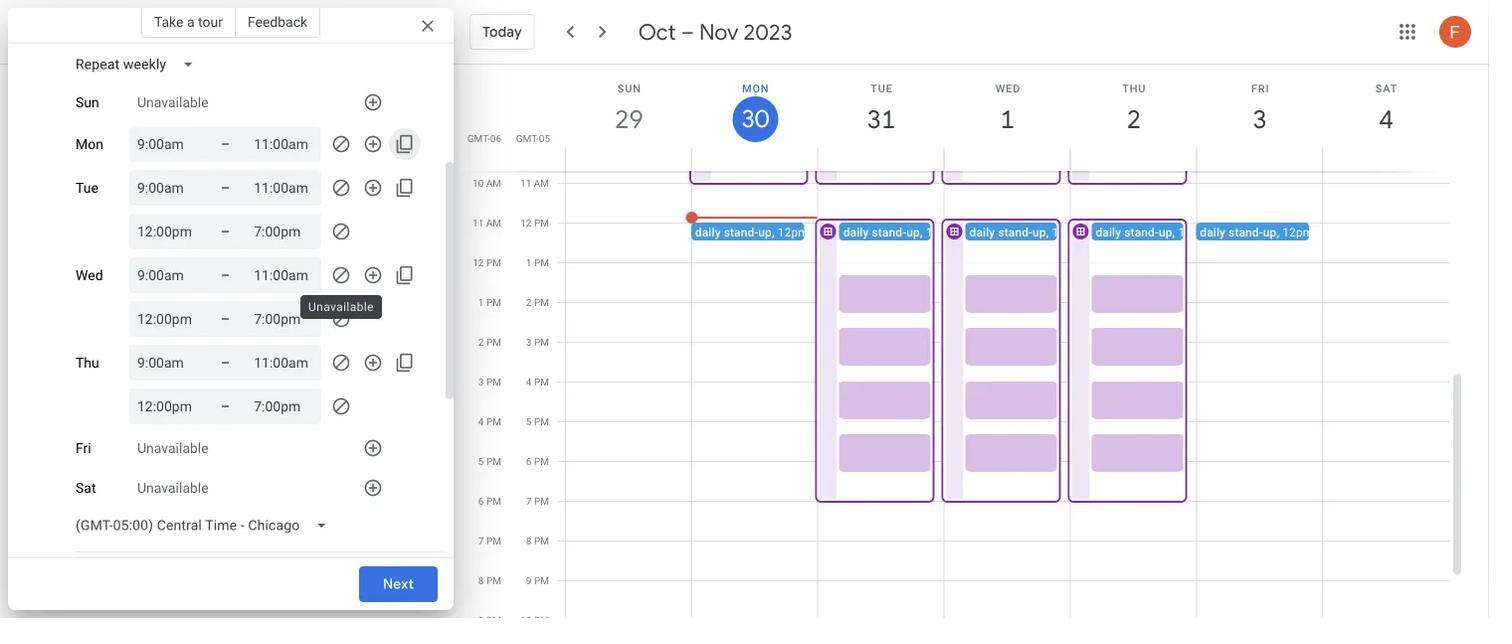 Task type: describe. For each thing, give the bounding box(es) containing it.
thu for thu
[[76, 355, 99, 371]]

start time on wednesdays text field for end time on wednesdays text field
[[137, 264, 197, 288]]

5 stand- from the left
[[1229, 226, 1263, 240]]

feedback button
[[236, 6, 320, 38]]

2023
[[744, 18, 792, 46]]

– right oct
[[681, 18, 694, 46]]

1 horizontal spatial 12
[[521, 217, 532, 229]]

thu for thu 2
[[1122, 82, 1146, 95]]

unavailable for sun
[[137, 94, 209, 111]]

today button
[[470, 8, 535, 56]]

5 daily stand-up , 12pm from the left
[[1200, 226, 1314, 240]]

1 horizontal spatial 7 pm
[[526, 496, 549, 508]]

3 daily stand-up , 12pm from the left
[[970, 226, 1083, 240]]

1 horizontal spatial 4
[[526, 377, 532, 388]]

– for end time on wednesdays text field
[[221, 267, 230, 284]]

sunday, october 29 element
[[606, 96, 652, 142]]

– for end time on mondays text field
[[221, 136, 230, 152]]

saturday, november 4 element
[[1363, 96, 1409, 142]]

gmt-06
[[467, 132, 501, 144]]

4 daily stand-up , 12pm from the left
[[1096, 226, 1209, 240]]

3 stand- from the left
[[998, 226, 1033, 240]]

2 12pm from the left
[[926, 226, 957, 240]]

mon for mon 30
[[742, 82, 769, 95]]

0 vertical spatial 6
[[526, 456, 532, 468]]

3 column header
[[1196, 65, 1323, 172]]

1 vertical spatial 11 am
[[473, 217, 501, 229]]

wed 1
[[995, 82, 1021, 136]]

06
[[490, 132, 501, 144]]

1 horizontal spatial 2 pm
[[526, 297, 549, 309]]

0 vertical spatial 8 pm
[[526, 536, 549, 548]]

0 horizontal spatial 5
[[478, 456, 484, 468]]

9
[[526, 576, 532, 587]]

3 12pm from the left
[[1052, 226, 1083, 240]]

1 horizontal spatial 5
[[526, 416, 532, 428]]

End time on Wednesdays text field
[[254, 307, 314, 331]]

sat 4
[[1376, 82, 1398, 136]]

1 vertical spatial 11
[[473, 217, 484, 229]]

Start time on Thursdays text field
[[137, 351, 197, 375]]

31
[[866, 103, 894, 136]]

2 vertical spatial 4
[[478, 416, 484, 428]]

tue for tue
[[76, 180, 98, 196]]

1 inside wed 1
[[999, 103, 1014, 136]]

sat for sat 4
[[1376, 82, 1398, 95]]

3 , from the left
[[1046, 226, 1049, 240]]

sun for sun
[[76, 94, 99, 111]]

sat for sat
[[76, 480, 96, 497]]

next button
[[359, 561, 438, 609]]

3 up from the left
[[1033, 226, 1046, 240]]

next
[[383, 576, 414, 594]]

sun 29
[[614, 82, 642, 136]]

4 stand- from the left
[[1124, 226, 1159, 240]]

0 horizontal spatial 7
[[478, 536, 484, 548]]

tour
[[198, 13, 223, 30]]

0 vertical spatial 6 pm
[[526, 456, 549, 468]]

0 horizontal spatial 3
[[478, 377, 484, 388]]

gmt-05
[[516, 132, 550, 144]]

take a tour button
[[141, 6, 236, 38]]

wed for wed 1
[[995, 82, 1021, 95]]

1 vertical spatial 12
[[473, 257, 484, 269]]

– for end time on wednesdays text box
[[221, 311, 230, 327]]

2 daily from the left
[[843, 226, 869, 240]]

friday, november 3 element
[[1237, 96, 1283, 142]]

1 horizontal spatial 1 pm
[[526, 257, 549, 269]]

30 column header
[[691, 65, 818, 172]]

1 vertical spatial 6 pm
[[478, 496, 501, 508]]

take a tour
[[154, 13, 223, 30]]

end time on tuesdays text field for start time on tuesdays text box
[[254, 176, 314, 200]]

0 vertical spatial 3 pm
[[526, 337, 549, 349]]

1 , from the left
[[772, 226, 775, 240]]

30
[[740, 103, 768, 135]]

31 column header
[[817, 65, 945, 172]]

0 horizontal spatial 12 pm
[[473, 257, 501, 269]]

1 horizontal spatial 11
[[520, 178, 532, 190]]

end time on tuesdays text field for start time on tuesdays text field
[[254, 220, 314, 244]]

0 horizontal spatial 6
[[478, 496, 484, 508]]

a
[[187, 13, 195, 30]]

Start time on Tuesdays text field
[[137, 176, 197, 200]]

1 vertical spatial 1
[[526, 257, 532, 269]]

1 vertical spatial 4 pm
[[478, 416, 501, 428]]

0 horizontal spatial 5 pm
[[478, 456, 501, 468]]

fri for fri 3
[[1251, 82, 1270, 95]]

0 vertical spatial 5 pm
[[526, 416, 549, 428]]

3 inside fri 3
[[1252, 103, 1266, 136]]



Task type: vqa. For each thing, say whether or not it's contained in the screenshot.


Task type: locate. For each thing, give the bounding box(es) containing it.
grid containing 29
[[462, 65, 1465, 619]]

end time on tuesdays text field up end time on wednesdays text field
[[254, 220, 314, 244]]

start time on wednesdays text field up start time on thursdays text box
[[137, 307, 197, 331]]

2
[[1126, 103, 1140, 136], [526, 297, 532, 309], [478, 337, 484, 349]]

12 pm down 'gmt-05'
[[521, 217, 549, 229]]

1 vertical spatial 4
[[526, 377, 532, 388]]

thu 2
[[1122, 82, 1146, 136]]

05
[[539, 132, 550, 144]]

Start time on Tuesdays text field
[[137, 220, 197, 244]]

End time on Thursdays text field
[[254, 395, 314, 419]]

0 horizontal spatial 2 pm
[[478, 337, 501, 349]]

0 horizontal spatial 4
[[478, 416, 484, 428]]

4 12pm from the left
[[1178, 226, 1209, 240]]

start time on wednesdays text field for end time on wednesdays text box
[[137, 307, 197, 331]]

thu
[[1122, 82, 1146, 95], [76, 355, 99, 371]]

gmt- for 05
[[516, 132, 539, 144]]

0 horizontal spatial 8 pm
[[478, 576, 501, 587]]

1 vertical spatial mon
[[76, 136, 103, 152]]

unavailable for fri
[[137, 440, 209, 457]]

7
[[526, 496, 532, 508], [478, 536, 484, 548]]

0 vertical spatial 4 pm
[[526, 377, 549, 388]]

0 vertical spatial wed
[[995, 82, 1021, 95]]

– right start time on mondays text field
[[221, 136, 230, 152]]

wed for wed
[[76, 267, 103, 284]]

sun
[[618, 82, 641, 95], [76, 94, 99, 111]]

0 vertical spatial 7 pm
[[526, 496, 549, 508]]

– left end time on thursdays text field
[[221, 355, 230, 371]]

– left end time on wednesdays text box
[[221, 311, 230, 327]]

– right start time on tuesdays text box
[[221, 180, 230, 196]]

0 vertical spatial 4
[[1378, 103, 1392, 136]]

9 pm
[[526, 576, 549, 587]]

0 horizontal spatial 1
[[478, 297, 484, 309]]

0 vertical spatial 12 pm
[[521, 217, 549, 229]]

1 vertical spatial tue
[[76, 180, 98, 196]]

1 horizontal spatial 4 pm
[[526, 377, 549, 388]]

1 vertical spatial end time on tuesdays text field
[[254, 220, 314, 244]]

tue 31
[[866, 82, 894, 136]]

0 vertical spatial 2
[[1126, 103, 1140, 136]]

4
[[1378, 103, 1392, 136], [526, 377, 532, 388], [478, 416, 484, 428]]

0 vertical spatial 7
[[526, 496, 532, 508]]

3
[[1252, 103, 1266, 136], [526, 337, 532, 349], [478, 377, 484, 388]]

12pm
[[778, 226, 809, 240], [926, 226, 957, 240], [1052, 226, 1083, 240], [1178, 226, 1209, 240], [1283, 226, 1314, 240]]

nov
[[699, 18, 739, 46]]

thu inside '2' column header
[[1122, 82, 1146, 95]]

6
[[526, 456, 532, 468], [478, 496, 484, 508]]

12 pm down 10 am
[[473, 257, 501, 269]]

6 pm
[[526, 456, 549, 468], [478, 496, 501, 508]]

2 horizontal spatial 3
[[1252, 103, 1266, 136]]

– left end time on wednesdays text field
[[221, 267, 230, 284]]

stand-
[[724, 226, 758, 240], [872, 226, 906, 240], [998, 226, 1033, 240], [1124, 226, 1159, 240], [1229, 226, 1263, 240]]

5 pm
[[526, 416, 549, 428], [478, 456, 501, 468]]

0 vertical spatial 12
[[521, 217, 532, 229]]

mon 30
[[740, 82, 769, 135]]

am
[[486, 178, 501, 190], [534, 178, 549, 190], [486, 217, 501, 229]]

sat inside 4 column header
[[1376, 82, 1398, 95]]

10
[[473, 178, 484, 190]]

5
[[526, 416, 532, 428], [478, 456, 484, 468]]

1 horizontal spatial 6 pm
[[526, 456, 549, 468]]

8 left 9
[[478, 576, 484, 587]]

0 horizontal spatial 8
[[478, 576, 484, 587]]

5 12pm from the left
[[1283, 226, 1314, 240]]

4 inside sat 4
[[1378, 103, 1392, 136]]

1 horizontal spatial 3 pm
[[526, 337, 549, 349]]

– right start time on thursdays text field
[[221, 398, 230, 415]]

thu up "thursday, november 2" element
[[1122, 82, 1146, 95]]

gmt-
[[467, 132, 490, 144], [516, 132, 539, 144]]

Start time on Thursdays text field
[[137, 395, 197, 419]]

tue
[[871, 82, 893, 95], [76, 180, 98, 196]]

8 up 9
[[526, 536, 532, 548]]

0 vertical spatial 11
[[520, 178, 532, 190]]

wed
[[995, 82, 1021, 95], [76, 267, 103, 284]]

3 pm
[[526, 337, 549, 349], [478, 377, 501, 388]]

– right start time on tuesdays text field
[[221, 223, 230, 240]]

1 up from the left
[[758, 226, 772, 240]]

Start time on Mondays text field
[[137, 132, 197, 156]]

11 am
[[520, 178, 549, 190], [473, 217, 501, 229]]

2 daily stand-up , 12pm from the left
[[843, 226, 957, 240]]

None field
[[68, 47, 210, 83], [68, 508, 344, 544], [68, 47, 210, 83], [68, 508, 344, 544]]

tue for tue 31
[[871, 82, 893, 95]]

0 horizontal spatial 7 pm
[[478, 536, 501, 548]]

0 horizontal spatial fri
[[76, 440, 91, 457]]

– for start time on tuesdays text field end time on tuesdays text box
[[221, 223, 230, 240]]

3 daily from the left
[[970, 226, 995, 240]]

10 am
[[473, 178, 501, 190]]

End time on Tuesdays text field
[[254, 176, 314, 200], [254, 220, 314, 244]]

fri 3
[[1251, 82, 1270, 136]]

1 daily stand-up , 12pm from the left
[[695, 226, 809, 240]]

8
[[526, 536, 532, 548], [478, 576, 484, 587]]

thu left start time on thursdays text box
[[76, 355, 99, 371]]

11 right 10 am
[[520, 178, 532, 190]]

1 vertical spatial 6
[[478, 496, 484, 508]]

fri inside 3 column header
[[1251, 82, 1270, 95]]

sun inside sun 29
[[618, 82, 641, 95]]

daily stand-up , 12pm
[[695, 226, 809, 240], [843, 226, 957, 240], [970, 226, 1083, 240], [1096, 226, 1209, 240], [1200, 226, 1314, 240]]

4 up from the left
[[1159, 226, 1172, 240]]

11 down 10
[[473, 217, 484, 229]]

8 pm
[[526, 536, 549, 548], [478, 576, 501, 587]]

8 pm left 9
[[478, 576, 501, 587]]

0 horizontal spatial 3 pm
[[478, 377, 501, 388]]

0 vertical spatial 11 am
[[520, 178, 549, 190]]

feedback
[[248, 13, 308, 30]]

1 horizontal spatial 6
[[526, 456, 532, 468]]

2 , from the left
[[920, 226, 923, 240]]

am right 10
[[486, 178, 501, 190]]

mon for mon
[[76, 136, 103, 152]]

12 pm
[[521, 217, 549, 229], [473, 257, 501, 269]]

unavailable
[[137, 94, 209, 111], [309, 300, 374, 314], [137, 440, 209, 457], [137, 480, 209, 497]]

1
[[999, 103, 1014, 136], [526, 257, 532, 269], [478, 297, 484, 309]]

2 start time on wednesdays text field from the top
[[137, 307, 197, 331]]

,
[[772, 226, 775, 240], [920, 226, 923, 240], [1046, 226, 1049, 240], [1172, 226, 1175, 240], [1277, 226, 1279, 240]]

7 pm
[[526, 496, 549, 508], [478, 536, 501, 548]]

0 vertical spatial sat
[[1376, 82, 1398, 95]]

mon up 30
[[742, 82, 769, 95]]

1 horizontal spatial gmt-
[[516, 132, 539, 144]]

0 vertical spatial mon
[[742, 82, 769, 95]]

– for end time on thursdays text field
[[221, 355, 230, 371]]

2 vertical spatial 1
[[478, 297, 484, 309]]

4 , from the left
[[1172, 226, 1175, 240]]

today
[[482, 23, 522, 41]]

up
[[758, 226, 772, 240], [906, 226, 920, 240], [1033, 226, 1046, 240], [1159, 226, 1172, 240], [1263, 226, 1277, 240]]

12 down 10
[[473, 257, 484, 269]]

wednesday, november 1 element
[[985, 96, 1031, 142]]

4 column header
[[1322, 65, 1449, 172]]

tue inside tue 31
[[871, 82, 893, 95]]

0 horizontal spatial 6 pm
[[478, 496, 501, 508]]

0 vertical spatial 8
[[526, 536, 532, 548]]

0 vertical spatial 2 pm
[[526, 297, 549, 309]]

0 vertical spatial 1 pm
[[526, 257, 549, 269]]

1 vertical spatial 3
[[526, 337, 532, 349]]

2 pm
[[526, 297, 549, 309], [478, 337, 501, 349]]

1 pm
[[526, 257, 549, 269], [478, 297, 501, 309]]

1 vertical spatial wed
[[76, 267, 103, 284]]

12 down 'gmt-05'
[[521, 217, 532, 229]]

2 column header
[[1070, 65, 1197, 172]]

tuesday, october 31 element
[[859, 96, 904, 142]]

1 horizontal spatial sat
[[1376, 82, 1398, 95]]

mon left start time on mondays text field
[[76, 136, 103, 152]]

sun for sun 29
[[618, 82, 641, 95]]

thursday, november 2 element
[[1111, 96, 1157, 142]]

5 , from the left
[[1277, 226, 1279, 240]]

wed inside 1 column header
[[995, 82, 1021, 95]]

– for end time on thursdays text box
[[221, 398, 230, 415]]

1 horizontal spatial 8
[[526, 536, 532, 548]]

0 vertical spatial fri
[[1251, 82, 1270, 95]]

4 pm
[[526, 377, 549, 388], [478, 416, 501, 428]]

1 vertical spatial 3 pm
[[478, 377, 501, 388]]

mon inside mon 30
[[742, 82, 769, 95]]

4 daily from the left
[[1096, 226, 1121, 240]]

1 horizontal spatial 11 am
[[520, 178, 549, 190]]

1 vertical spatial thu
[[76, 355, 99, 371]]

1 horizontal spatial 5 pm
[[526, 416, 549, 428]]

End time on Thursdays text field
[[254, 351, 314, 375]]

start time on wednesdays text field down start time on tuesdays text field
[[137, 264, 197, 288]]

1 horizontal spatial wed
[[995, 82, 1021, 95]]

2 inside "thu 2"
[[1126, 103, 1140, 136]]

1 vertical spatial sat
[[76, 480, 96, 497]]

–
[[681, 18, 694, 46], [221, 136, 230, 152], [221, 180, 230, 196], [221, 223, 230, 240], [221, 267, 230, 284], [221, 311, 230, 327], [221, 355, 230, 371], [221, 398, 230, 415]]

5 daily from the left
[[1200, 226, 1226, 240]]

1 column header
[[944, 65, 1071, 172]]

2 horizontal spatial 1
[[999, 103, 1014, 136]]

1 daily from the left
[[695, 226, 721, 240]]

1 horizontal spatial 7
[[526, 496, 532, 508]]

2 stand- from the left
[[872, 226, 906, 240]]

5 up from the left
[[1263, 226, 1277, 240]]

0 vertical spatial tue
[[871, 82, 893, 95]]

0 horizontal spatial 1 pm
[[478, 297, 501, 309]]

11
[[520, 178, 532, 190], [473, 217, 484, 229]]

0 horizontal spatial thu
[[76, 355, 99, 371]]

end time on tuesdays text field down end time on mondays text field
[[254, 176, 314, 200]]

gmt- for 06
[[467, 132, 490, 144]]

am down 05
[[534, 178, 549, 190]]

gmt- right 06
[[516, 132, 539, 144]]

1 stand- from the left
[[724, 226, 758, 240]]

unavailable for sat
[[137, 480, 209, 497]]

0 horizontal spatial 12
[[473, 257, 484, 269]]

End time on Wednesdays text field
[[254, 264, 314, 288]]

sat
[[1376, 82, 1398, 95], [76, 480, 96, 497]]

tue up tuesday, october 31 element
[[871, 82, 893, 95]]

mon
[[742, 82, 769, 95], [76, 136, 103, 152]]

monday, october 30, today element
[[732, 96, 778, 142]]

pm
[[534, 217, 549, 229], [486, 257, 501, 269], [534, 257, 549, 269], [486, 297, 501, 309], [534, 297, 549, 309], [486, 337, 501, 349], [534, 337, 549, 349], [486, 377, 501, 388], [534, 377, 549, 388], [486, 416, 501, 428], [534, 416, 549, 428], [486, 456, 501, 468], [534, 456, 549, 468], [486, 496, 501, 508], [534, 496, 549, 508], [486, 536, 501, 548], [534, 536, 549, 548], [486, 576, 501, 587], [534, 576, 549, 587]]

1 vertical spatial start time on wednesdays text field
[[137, 307, 197, 331]]

1 vertical spatial 7 pm
[[478, 536, 501, 548]]

1 horizontal spatial fri
[[1251, 82, 1270, 95]]

1 horizontal spatial 12 pm
[[521, 217, 549, 229]]

take
[[154, 13, 184, 30]]

1 horizontal spatial 3
[[526, 337, 532, 349]]

1 vertical spatial fri
[[76, 440, 91, 457]]

fri
[[1251, 82, 1270, 95], [76, 440, 91, 457]]

2 gmt- from the left
[[516, 132, 539, 144]]

End time on Mondays text field
[[254, 132, 314, 156]]

gmt- up 10
[[467, 132, 490, 144]]

12
[[521, 217, 532, 229], [473, 257, 484, 269]]

1 vertical spatial 5
[[478, 456, 484, 468]]

Start time on Wednesdays text field
[[137, 264, 197, 288], [137, 307, 197, 331]]

tue left start time on tuesdays text box
[[76, 180, 98, 196]]

grid
[[462, 65, 1465, 619]]

0 vertical spatial start time on wednesdays text field
[[137, 264, 197, 288]]

1 vertical spatial 2 pm
[[478, 337, 501, 349]]

1 vertical spatial 8 pm
[[478, 576, 501, 587]]

2 horizontal spatial 4
[[1378, 103, 1392, 136]]

2 up from the left
[[906, 226, 920, 240]]

oct
[[638, 18, 676, 46]]

8 pm up 9 pm
[[526, 536, 549, 548]]

0 horizontal spatial wed
[[76, 267, 103, 284]]

11 am down 10 am
[[473, 217, 501, 229]]

0 horizontal spatial 2
[[478, 337, 484, 349]]

daily
[[695, 226, 721, 240], [843, 226, 869, 240], [970, 226, 995, 240], [1096, 226, 1121, 240], [1200, 226, 1226, 240]]

1 gmt- from the left
[[467, 132, 490, 144]]

1 vertical spatial 1 pm
[[478, 297, 501, 309]]

am down 10 am
[[486, 217, 501, 229]]

11 am down 'gmt-05'
[[520, 178, 549, 190]]

0 vertical spatial 3
[[1252, 103, 1266, 136]]

2 end time on tuesdays text field from the top
[[254, 220, 314, 244]]

1 end time on tuesdays text field from the top
[[254, 176, 314, 200]]

1 vertical spatial 2
[[526, 297, 532, 309]]

29
[[614, 103, 642, 136]]

1 horizontal spatial mon
[[742, 82, 769, 95]]

2 vertical spatial 2
[[478, 337, 484, 349]]

1 vertical spatial 8
[[478, 576, 484, 587]]

– for start time on tuesdays text box end time on tuesdays text box
[[221, 180, 230, 196]]

1 12pm from the left
[[778, 226, 809, 240]]

2 vertical spatial 3
[[478, 377, 484, 388]]

oct – nov 2023
[[638, 18, 792, 46]]

0 vertical spatial 1
[[999, 103, 1014, 136]]

0 vertical spatial 5
[[526, 416, 532, 428]]

1 vertical spatial 7
[[478, 536, 484, 548]]

fri for fri
[[76, 440, 91, 457]]

29 column header
[[565, 65, 692, 172]]

1 start time on wednesdays text field from the top
[[137, 264, 197, 288]]

1 vertical spatial 5 pm
[[478, 456, 501, 468]]

1 horizontal spatial 2
[[526, 297, 532, 309]]

1 vertical spatial 12 pm
[[473, 257, 501, 269]]



